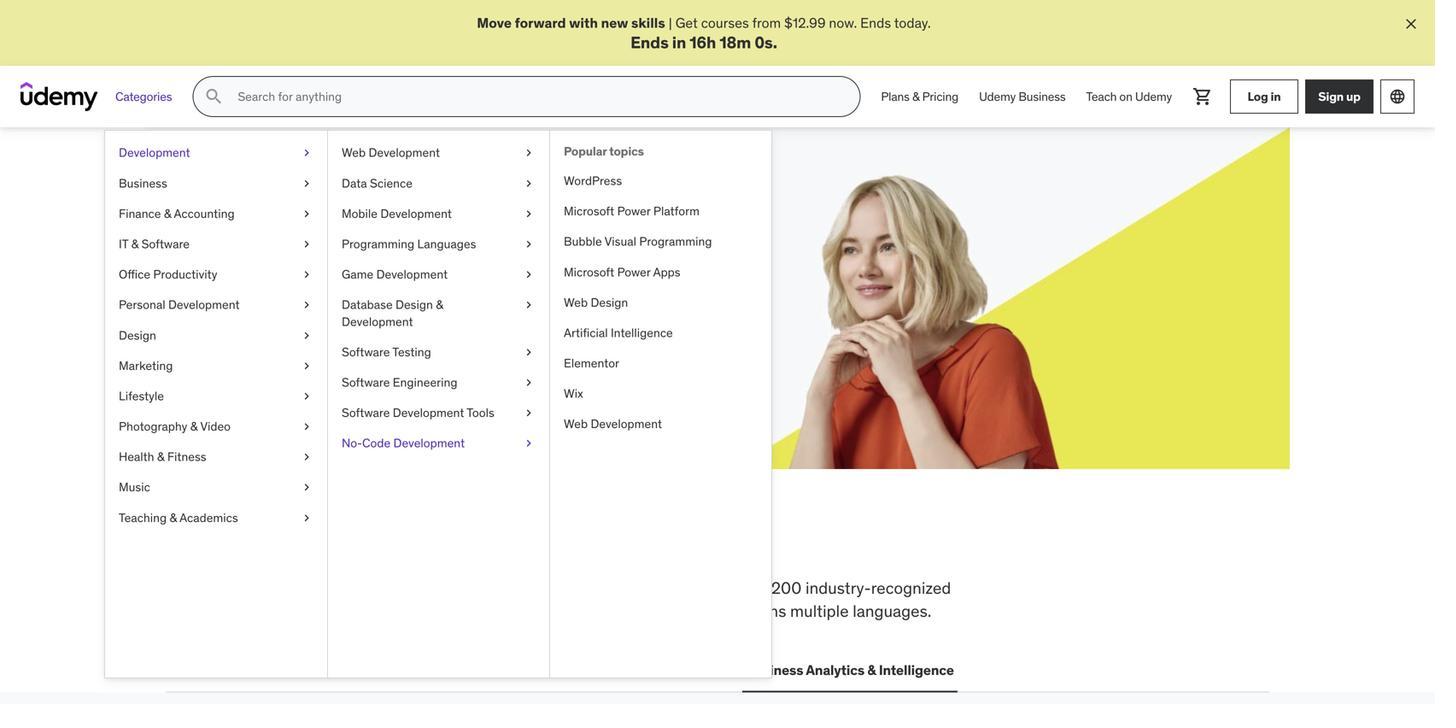 Task type: vqa. For each thing, say whether or not it's contained in the screenshot.
7 inside the Section 3: Mastering Camera Movements 0 / 7 | 12min
no



Task type: describe. For each thing, give the bounding box(es) containing it.
xsmall image for software development tools
[[522, 405, 536, 421]]

development
[[614, 601, 709, 621]]

teach on udemy
[[1087, 89, 1173, 104]]

no-code development element
[[550, 131, 772, 678]]

1 vertical spatial web development link
[[550, 409, 772, 440]]

move
[[477, 14, 512, 32]]

development down the "software development tools" link
[[394, 436, 465, 451]]

in inside move forward with new skills | get courses from $12.99 now. ends today. ends in 16h 18m 0s .
[[672, 32, 686, 52]]

personal development link
[[105, 290, 327, 320]]

programming inside no-code development element
[[640, 234, 712, 249]]

the
[[222, 522, 277, 566]]

xsmall image for software testing
[[522, 344, 536, 361]]

artificial intelligence
[[564, 325, 673, 341]]

2 udemy from the left
[[1136, 89, 1173, 104]]

you
[[382, 522, 443, 566]]

software for software engineering
[[342, 375, 390, 390]]

xsmall image for mobile development
[[522, 205, 536, 222]]

no-
[[342, 436, 362, 451]]

game development
[[342, 267, 448, 282]]

xsmall image for development
[[300, 145, 314, 161]]

future
[[421, 202, 505, 237]]

sign
[[1319, 89, 1344, 104]]

udemy image
[[21, 82, 98, 111]]

personal
[[119, 297, 165, 313]]

submit search image
[[204, 86, 224, 107]]

to
[[406, 578, 420, 598]]

log
[[1248, 89, 1269, 104]]

wordpress link
[[550, 166, 772, 196]]

teach on udemy link
[[1077, 76, 1183, 117]]

bubble
[[564, 234, 602, 249]]

lifestyle
[[119, 388, 164, 404]]

development for personal development link
[[168, 297, 240, 313]]

microsoft power apps
[[564, 264, 681, 280]]

with inside move forward with new skills | get courses from $12.99 now. ends today. ends in 16h 18m 0s .
[[569, 14, 598, 32]]

design for database
[[396, 297, 433, 313]]

data for the data science link
[[342, 175, 367, 191]]

xsmall image for finance & accounting
[[300, 205, 314, 222]]

microsoft power platform
[[564, 203, 700, 219]]

web for the topmost web development link
[[342, 145, 366, 160]]

software for software testing
[[342, 344, 390, 360]]

pricing
[[923, 89, 959, 104]]

software testing
[[342, 344, 431, 360]]

critical
[[235, 578, 283, 598]]

finance & accounting
[[119, 206, 235, 221]]

with inside "skills for your future expand your potential with a course for as little as $12.99. sale ends today."
[[364, 244, 389, 262]]

rounded
[[457, 601, 518, 621]]

game
[[342, 267, 374, 282]]

science for data science button
[[553, 661, 603, 679]]

today. inside "skills for your future expand your potential with a course for as little as $12.99. sale ends today."
[[338, 263, 375, 281]]

1 udemy from the left
[[980, 89, 1016, 104]]

xsmall image for design
[[300, 327, 314, 344]]

teaching
[[119, 510, 167, 525]]

productivity
[[153, 267, 217, 282]]

development for the topmost web development link
[[369, 145, 440, 160]]

it & software link
[[105, 229, 327, 259]]

health
[[119, 449, 154, 465]]

power for apps
[[618, 264, 651, 280]]

game development link
[[328, 259, 550, 290]]

1 horizontal spatial your
[[354, 202, 416, 237]]

move forward with new skills | get courses from $12.99 now. ends today. ends in 16h 18m 0s .
[[477, 14, 931, 52]]

popular
[[564, 144, 607, 159]]

0 horizontal spatial ends
[[631, 32, 669, 52]]

for for your
[[448, 244, 465, 262]]

data science link
[[328, 168, 550, 199]]

one
[[578, 522, 639, 566]]

it for it & software
[[119, 236, 128, 252]]

new
[[601, 14, 629, 32]]

data for data science button
[[520, 661, 550, 679]]

get
[[676, 14, 698, 32]]

health & fitness
[[119, 449, 206, 465]]

web for web development button
[[169, 661, 198, 679]]

forward
[[515, 14, 566, 32]]

it for it certifications
[[307, 661, 318, 679]]

xsmall image for lifestyle
[[300, 388, 314, 405]]

database
[[342, 297, 393, 313]]

communication
[[624, 661, 725, 679]]

wix link
[[550, 379, 772, 409]]

video
[[200, 419, 231, 434]]

skills inside covering critical workplace skills to technical topics, including prep content for over 200 industry-recognized certifications, our catalog supports well-rounded professional development and spans multiple languages.
[[366, 578, 402, 598]]

udemy business
[[980, 89, 1066, 104]]

log in
[[1248, 89, 1282, 104]]

0 horizontal spatial in
[[538, 522, 571, 566]]

intelligence inside no-code development element
[[611, 325, 673, 341]]

development down categories dropdown button
[[119, 145, 190, 160]]

health & fitness link
[[105, 442, 327, 472]]

certifications,
[[166, 601, 264, 621]]

courses
[[701, 14, 749, 32]]

languages.
[[853, 601, 932, 621]]

marketing link
[[105, 351, 327, 381]]

no-code development link
[[328, 428, 550, 459]]

music
[[119, 480, 150, 495]]

supports
[[353, 601, 418, 621]]

development for the "software development tools" link
[[393, 405, 464, 421]]

xsmall image for marketing
[[300, 358, 314, 374]]

xsmall image for teaching & academics
[[300, 510, 314, 526]]

choose a language image
[[1390, 88, 1407, 105]]

.
[[773, 32, 778, 52]]

$12.99
[[785, 14, 826, 32]]

wix
[[564, 386, 584, 401]]

our
[[268, 601, 292, 621]]

web design link
[[550, 287, 772, 318]]

and
[[713, 601, 740, 621]]

0 vertical spatial for
[[309, 202, 349, 237]]

office productivity link
[[105, 259, 327, 290]]

2 as from the left
[[516, 244, 529, 262]]

1 horizontal spatial ends
[[861, 14, 892, 32]]

& for fitness
[[157, 449, 165, 465]]

visual
[[605, 234, 637, 249]]

& for software
[[131, 236, 139, 252]]

teach
[[1087, 89, 1117, 104]]

xsmall image for database design & development
[[522, 297, 536, 313]]

code
[[362, 436, 391, 451]]

mobile development
[[342, 206, 452, 221]]

development for 'mobile development' link
[[381, 206, 452, 221]]

web for web development link to the bottom
[[564, 416, 588, 432]]

mobile
[[342, 206, 378, 221]]

plans & pricing link
[[871, 76, 969, 117]]

skills
[[227, 202, 304, 237]]

platform
[[654, 203, 700, 219]]

data science for the data science link
[[342, 175, 413, 191]]

it certifications
[[307, 661, 408, 679]]

design link
[[105, 320, 327, 351]]

photography & video link
[[105, 412, 327, 442]]

certifications
[[321, 661, 408, 679]]

programming languages
[[342, 236, 476, 252]]

it certifications button
[[303, 650, 412, 691]]

academics
[[180, 510, 238, 525]]

1 vertical spatial your
[[277, 244, 303, 262]]

all
[[166, 522, 216, 566]]

workplace
[[287, 578, 362, 598]]

categories button
[[105, 76, 182, 117]]



Task type: locate. For each thing, give the bounding box(es) containing it.
web development inside web development button
[[169, 661, 286, 679]]

1 vertical spatial skills
[[283, 522, 375, 566]]

microsoft inside microsoft power apps link
[[564, 264, 615, 280]]

2 horizontal spatial design
[[591, 295, 628, 310]]

2 microsoft from the top
[[564, 264, 615, 280]]

in down get
[[672, 32, 686, 52]]

0 vertical spatial with
[[569, 14, 598, 32]]

software engineering link
[[328, 367, 550, 398]]

& inside button
[[868, 661, 877, 679]]

1 power from the top
[[618, 203, 651, 219]]

web design
[[564, 295, 628, 310]]

skills up workplace
[[283, 522, 375, 566]]

business
[[1019, 89, 1066, 104], [119, 175, 167, 191], [746, 661, 804, 679]]

xsmall image for music
[[300, 479, 314, 496]]

xsmall image
[[300, 145, 314, 161], [300, 175, 314, 192], [522, 175, 536, 192], [300, 205, 314, 222], [522, 205, 536, 222], [300, 236, 314, 253], [522, 236, 536, 253], [300, 266, 314, 283], [522, 266, 536, 283], [300, 297, 314, 313], [522, 344, 536, 361], [522, 405, 536, 421], [300, 418, 314, 435], [522, 435, 536, 452], [300, 449, 314, 466], [300, 479, 314, 496], [300, 510, 314, 526]]

science down professional
[[553, 661, 603, 679]]

music link
[[105, 472, 327, 503]]

& inside the database design & development
[[436, 297, 443, 313]]

software down software testing
[[342, 375, 390, 390]]

1 horizontal spatial design
[[396, 297, 433, 313]]

0 horizontal spatial it
[[119, 236, 128, 252]]

for right course
[[448, 244, 465, 262]]

for up the and
[[713, 578, 733, 598]]

xsmall image inside database design & development link
[[522, 297, 536, 313]]

power up "bubble visual programming"
[[618, 203, 651, 219]]

data science for data science button
[[520, 661, 603, 679]]

as left little
[[468, 244, 482, 262]]

leadership button
[[425, 650, 503, 691]]

web development button
[[166, 650, 290, 691]]

photography & video
[[119, 419, 231, 434]]

xsmall image inside the "software development tools" link
[[522, 405, 536, 421]]

xsmall image for data science
[[522, 175, 536, 192]]

power down "bubble visual programming"
[[618, 264, 651, 280]]

xsmall image inside the business link
[[300, 175, 314, 192]]

1 vertical spatial for
[[448, 244, 465, 262]]

in up including
[[538, 522, 571, 566]]

development down the database
[[342, 314, 413, 329]]

multiple
[[791, 601, 849, 621]]

industry-
[[806, 578, 872, 598]]

topics,
[[494, 578, 542, 598]]

software development tools
[[342, 405, 495, 421]]

web inside web design link
[[564, 295, 588, 310]]

0 vertical spatial skills
[[632, 14, 666, 32]]

data science up the mobile
[[342, 175, 413, 191]]

development up programming languages
[[381, 206, 452, 221]]

data down professional
[[520, 661, 550, 679]]

xsmall image for personal development
[[300, 297, 314, 313]]

0 horizontal spatial programming
[[342, 236, 415, 252]]

2 horizontal spatial web development
[[564, 416, 662, 432]]

1 horizontal spatial intelligence
[[879, 661, 955, 679]]

1 horizontal spatial in
[[672, 32, 686, 52]]

data inside button
[[520, 661, 550, 679]]

& left video
[[190, 419, 198, 434]]

xsmall image
[[522, 145, 536, 161], [522, 297, 536, 313], [300, 327, 314, 344], [300, 358, 314, 374], [522, 374, 536, 391], [300, 388, 314, 405]]

power for platform
[[618, 203, 651, 219]]

1 vertical spatial intelligence
[[879, 661, 955, 679]]

web for web design link
[[564, 295, 588, 310]]

design inside web design link
[[591, 295, 628, 310]]

udemy business link
[[969, 76, 1077, 117]]

xsmall image inside finance & accounting link
[[300, 205, 314, 222]]

& for academics
[[170, 510, 177, 525]]

2 power from the top
[[618, 264, 651, 280]]

xsmall image inside no-code development link
[[522, 435, 536, 452]]

& up office
[[131, 236, 139, 252]]

web development link down elementor "link"
[[550, 409, 772, 440]]

software up office productivity
[[142, 236, 190, 252]]

0 horizontal spatial with
[[364, 244, 389, 262]]

teaching & academics
[[119, 510, 238, 525]]

recognized
[[872, 578, 952, 598]]

it inside "button"
[[307, 661, 318, 679]]

intelligence inside button
[[879, 661, 955, 679]]

web inside web development button
[[169, 661, 198, 679]]

0 horizontal spatial for
[[309, 202, 349, 237]]

0 vertical spatial data
[[342, 175, 367, 191]]

xsmall image inside music link
[[300, 479, 314, 496]]

microsoft down wordpress
[[564, 203, 615, 219]]

1 vertical spatial in
[[1271, 89, 1282, 104]]

software engineering
[[342, 375, 458, 390]]

design up artificial intelligence
[[591, 295, 628, 310]]

xsmall image inside marketing link
[[300, 358, 314, 374]]

xsmall image for health & fitness
[[300, 449, 314, 466]]

1 horizontal spatial for
[[448, 244, 465, 262]]

covering
[[166, 578, 231, 598]]

development inside the database design & development
[[342, 314, 413, 329]]

1 horizontal spatial web development
[[342, 145, 440, 160]]

16h 18m 0s
[[690, 32, 773, 52]]

1 horizontal spatial as
[[516, 244, 529, 262]]

1 horizontal spatial web development link
[[550, 409, 772, 440]]

xsmall image inside the data science link
[[522, 175, 536, 192]]

development down certifications,
[[201, 661, 286, 679]]

2 vertical spatial in
[[538, 522, 571, 566]]

it
[[119, 236, 128, 252], [307, 661, 318, 679]]

as right little
[[516, 244, 529, 262]]

0 vertical spatial web development
[[342, 145, 440, 160]]

xsmall image inside software engineering link
[[522, 374, 536, 391]]

xsmall image inside game development link
[[522, 266, 536, 283]]

1 vertical spatial power
[[618, 264, 651, 280]]

0 horizontal spatial data science
[[342, 175, 413, 191]]

skills up the supports on the bottom left of the page
[[366, 578, 402, 598]]

xsmall image for game development
[[522, 266, 536, 283]]

0 vertical spatial science
[[370, 175, 413, 191]]

elementor link
[[550, 348, 772, 379]]

Search for anything text field
[[234, 82, 840, 111]]

data science down professional
[[520, 661, 603, 679]]

over
[[737, 578, 768, 598]]

finance
[[119, 206, 161, 221]]

data science
[[342, 175, 413, 191], [520, 661, 603, 679]]

& right teaching
[[170, 510, 177, 525]]

software development tools link
[[328, 398, 550, 428]]

today. inside move forward with new skills | get courses from $12.99 now. ends today. ends in 16h 18m 0s .
[[895, 14, 931, 32]]

1 horizontal spatial business
[[746, 661, 804, 679]]

business inside "udemy business" link
[[1019, 89, 1066, 104]]

development link
[[105, 138, 327, 168]]

1 vertical spatial with
[[364, 244, 389, 262]]

1 horizontal spatial science
[[553, 661, 603, 679]]

your up sale
[[277, 244, 303, 262]]

& down game development link
[[436, 297, 443, 313]]

photography
[[119, 419, 187, 434]]

web development for web development button
[[169, 661, 286, 679]]

sign up
[[1319, 89, 1361, 104]]

2 vertical spatial business
[[746, 661, 804, 679]]

1 horizontal spatial udemy
[[1136, 89, 1173, 104]]

analytics
[[806, 661, 865, 679]]

1 microsoft from the top
[[564, 203, 615, 219]]

office
[[119, 267, 150, 282]]

& right finance
[[164, 206, 171, 221]]

microsoft for microsoft power apps
[[564, 264, 615, 280]]

software testing link
[[328, 337, 550, 367]]

1 vertical spatial it
[[307, 661, 318, 679]]

web down wix
[[564, 416, 588, 432]]

0 vertical spatial business
[[1019, 89, 1066, 104]]

1 vertical spatial today.
[[338, 263, 375, 281]]

with left new
[[569, 14, 598, 32]]

1 horizontal spatial it
[[307, 661, 318, 679]]

prep
[[616, 578, 649, 598]]

design down 'game development'
[[396, 297, 433, 313]]

0 vertical spatial today.
[[895, 14, 931, 32]]

1 vertical spatial business
[[119, 175, 167, 191]]

spans
[[744, 601, 787, 621]]

1 horizontal spatial data
[[520, 661, 550, 679]]

2 vertical spatial web development
[[169, 661, 286, 679]]

leadership
[[429, 661, 499, 679]]

1 horizontal spatial data science
[[520, 661, 603, 679]]

$12.99.
[[227, 263, 272, 281]]

0 horizontal spatial intelligence
[[611, 325, 673, 341]]

skills left the |
[[632, 14, 666, 32]]

development inside button
[[201, 661, 286, 679]]

ends down the |
[[631, 32, 669, 52]]

udemy right pricing
[[980, 89, 1016, 104]]

1 vertical spatial science
[[553, 661, 603, 679]]

ends right now.
[[861, 14, 892, 32]]

0 horizontal spatial today.
[[338, 263, 375, 281]]

xsmall image inside it & software link
[[300, 236, 314, 253]]

science up the mobile development on the top left
[[370, 175, 413, 191]]

with
[[569, 14, 598, 32], [364, 244, 389, 262]]

& inside 'link'
[[190, 419, 198, 434]]

xsmall image inside software testing link
[[522, 344, 536, 361]]

development down wix link
[[591, 416, 662, 432]]

2 horizontal spatial business
[[1019, 89, 1066, 104]]

today. right now.
[[895, 14, 931, 32]]

in right "log"
[[1271, 89, 1282, 104]]

tools
[[467, 405, 495, 421]]

1 vertical spatial data science
[[520, 661, 603, 679]]

software up software engineering
[[342, 344, 390, 360]]

development for game development link
[[377, 267, 448, 282]]

2 vertical spatial skills
[[366, 578, 402, 598]]

web up artificial
[[564, 295, 588, 310]]

science for the data science link
[[370, 175, 413, 191]]

business up finance
[[119, 175, 167, 191]]

expand
[[227, 244, 273, 262]]

xsmall image for software engineering
[[522, 374, 536, 391]]

& for accounting
[[164, 206, 171, 221]]

0 vertical spatial it
[[119, 236, 128, 252]]

0 vertical spatial web development link
[[328, 138, 550, 168]]

no-code development
[[342, 436, 465, 451]]

covering critical workplace skills to technical topics, including prep content for over 200 industry-recognized certifications, our catalog supports well-rounded professional development and spans multiple languages.
[[166, 578, 952, 621]]

intelligence down web design link
[[611, 325, 673, 341]]

personal development
[[119, 297, 240, 313]]

& for video
[[190, 419, 198, 434]]

xsmall image for programming languages
[[522, 236, 536, 253]]

with left a
[[364, 244, 389, 262]]

database design & development link
[[328, 290, 550, 337]]

business analytics & intelligence
[[746, 661, 955, 679]]

as
[[468, 244, 482, 262], [516, 244, 529, 262]]

data science inside button
[[520, 661, 603, 679]]

0 vertical spatial your
[[354, 202, 416, 237]]

1 vertical spatial data
[[520, 661, 550, 679]]

plans & pricing
[[881, 89, 959, 104]]

for for workplace
[[713, 578, 733, 598]]

science inside button
[[553, 661, 603, 679]]

all the skills you need in one place
[[166, 522, 735, 566]]

microsoft inside microsoft power platform link
[[564, 203, 615, 219]]

udemy
[[980, 89, 1016, 104], [1136, 89, 1173, 104]]

0 horizontal spatial as
[[468, 244, 482, 262]]

1 horizontal spatial today.
[[895, 14, 931, 32]]

xsmall image inside design 'link'
[[300, 327, 314, 344]]

web development up the data science link
[[342, 145, 440, 160]]

microsoft down bubble at left top
[[564, 264, 615, 280]]

xsmall image for no-code development
[[522, 435, 536, 452]]

sign up link
[[1306, 80, 1374, 114]]

xsmall image inside photography & video 'link'
[[300, 418, 314, 435]]

web development link up 'mobile development' link
[[328, 138, 550, 168]]

0 vertical spatial data science
[[342, 175, 413, 191]]

1 horizontal spatial programming
[[640, 234, 712, 249]]

it up office
[[119, 236, 128, 252]]

development up the data science link
[[369, 145, 440, 160]]

for up potential
[[309, 202, 349, 237]]

2 vertical spatial for
[[713, 578, 733, 598]]

xsmall image for office productivity
[[300, 266, 314, 283]]

0 horizontal spatial design
[[119, 328, 156, 343]]

skills inside move forward with new skills | get courses from $12.99 now. ends today. ends in 16h 18m 0s .
[[632, 14, 666, 32]]

web development for the topmost web development link
[[342, 145, 440, 160]]

0 horizontal spatial data
[[342, 175, 367, 191]]

finance & accounting link
[[105, 199, 327, 229]]

web down certifications,
[[169, 661, 198, 679]]

0 vertical spatial intelligence
[[611, 325, 673, 341]]

200
[[772, 578, 802, 598]]

xsmall image inside personal development link
[[300, 297, 314, 313]]

skills for your future expand your potential with a course for as little as $12.99. sale ends today.
[[227, 202, 529, 281]]

design down personal
[[119, 328, 156, 343]]

0 horizontal spatial science
[[370, 175, 413, 191]]

0 horizontal spatial web development link
[[328, 138, 550, 168]]

xsmall image inside lifestyle link
[[300, 388, 314, 405]]

development for web development button
[[201, 661, 286, 679]]

now.
[[829, 14, 857, 32]]

0 vertical spatial microsoft
[[564, 203, 615, 219]]

communication button
[[621, 650, 729, 691]]

xsmall image for it & software
[[300, 236, 314, 253]]

artificial
[[564, 325, 608, 341]]

categories
[[115, 89, 172, 104]]

design inside the database design & development
[[396, 297, 433, 313]]

xsmall image inside development link
[[300, 145, 314, 161]]

web development inside no-code development element
[[564, 416, 662, 432]]

your up a
[[354, 202, 416, 237]]

business for business
[[119, 175, 167, 191]]

software up code
[[342, 405, 390, 421]]

0 horizontal spatial udemy
[[980, 89, 1016, 104]]

1 vertical spatial web development
[[564, 416, 662, 432]]

2 horizontal spatial in
[[1271, 89, 1282, 104]]

microsoft for microsoft power platform
[[564, 203, 615, 219]]

web development down wix
[[564, 416, 662, 432]]

web development
[[342, 145, 440, 160], [564, 416, 662, 432], [169, 661, 286, 679]]

xsmall image inside programming languages link
[[522, 236, 536, 253]]

xsmall image for photography & video
[[300, 418, 314, 435]]

1 as from the left
[[468, 244, 482, 262]]

close image
[[1403, 15, 1421, 32]]

programming down platform in the left top of the page
[[640, 234, 712, 249]]

business down spans
[[746, 661, 804, 679]]

0 vertical spatial in
[[672, 32, 686, 52]]

on
[[1120, 89, 1133, 104]]

& right plans
[[913, 89, 920, 104]]

business left teach
[[1019, 89, 1066, 104]]

data science button
[[516, 650, 607, 691]]

0 vertical spatial power
[[618, 203, 651, 219]]

& right health
[[157, 449, 165, 465]]

today.
[[895, 14, 931, 32], [338, 263, 375, 281]]

place
[[646, 522, 735, 566]]

& right the analytics
[[868, 661, 877, 679]]

programming up 'game development'
[[342, 236, 415, 252]]

teaching & academics link
[[105, 503, 327, 533]]

xsmall image inside web development link
[[522, 145, 536, 161]]

xsmall image for business
[[300, 175, 314, 192]]

& for pricing
[[913, 89, 920, 104]]

business link
[[105, 168, 327, 199]]

development down engineering
[[393, 405, 464, 421]]

it & software
[[119, 236, 190, 252]]

web development for web development link to the bottom
[[564, 416, 662, 432]]

business for business analytics & intelligence
[[746, 661, 804, 679]]

popular topics
[[564, 144, 644, 159]]

xsmall image inside office productivity link
[[300, 266, 314, 283]]

for inside covering critical workplace skills to technical topics, including prep content for over 200 industry-recognized certifications, our catalog supports well-rounded professional development and spans multiple languages.
[[713, 578, 733, 598]]

xsmall image inside health & fitness link
[[300, 449, 314, 466]]

fitness
[[167, 449, 206, 465]]

web development down certifications,
[[169, 661, 286, 679]]

xsmall image inside 'mobile development' link
[[522, 205, 536, 222]]

shopping cart with 0 items image
[[1193, 86, 1214, 107]]

intelligence down "languages."
[[879, 661, 955, 679]]

design inside design 'link'
[[119, 328, 156, 343]]

including
[[546, 578, 612, 598]]

today. down potential
[[338, 263, 375, 281]]

udemy right on
[[1136, 89, 1173, 104]]

1 horizontal spatial with
[[569, 14, 598, 32]]

xsmall image inside teaching & academics link
[[300, 510, 314, 526]]

a
[[393, 244, 400, 262]]

programming languages link
[[328, 229, 550, 259]]

design for web
[[591, 295, 628, 310]]

development for web development link to the bottom
[[591, 416, 662, 432]]

0 horizontal spatial web development
[[169, 661, 286, 679]]

0 horizontal spatial business
[[119, 175, 167, 191]]

web
[[342, 145, 366, 160], [564, 295, 588, 310], [564, 416, 588, 432], [169, 661, 198, 679]]

potential
[[306, 244, 360, 262]]

software for software development tools
[[342, 405, 390, 421]]

xsmall image for web development
[[522, 145, 536, 161]]

2 horizontal spatial for
[[713, 578, 733, 598]]

web up the mobile
[[342, 145, 366, 160]]

business inside business analytics & intelligence button
[[746, 661, 804, 679]]

0 horizontal spatial your
[[277, 244, 303, 262]]

it left certifications
[[307, 661, 318, 679]]

development down course
[[377, 267, 448, 282]]

development down office productivity link
[[168, 297, 240, 313]]

ends
[[305, 263, 335, 281]]

accounting
[[174, 206, 235, 221]]

1 vertical spatial microsoft
[[564, 264, 615, 280]]

data up the mobile
[[342, 175, 367, 191]]



